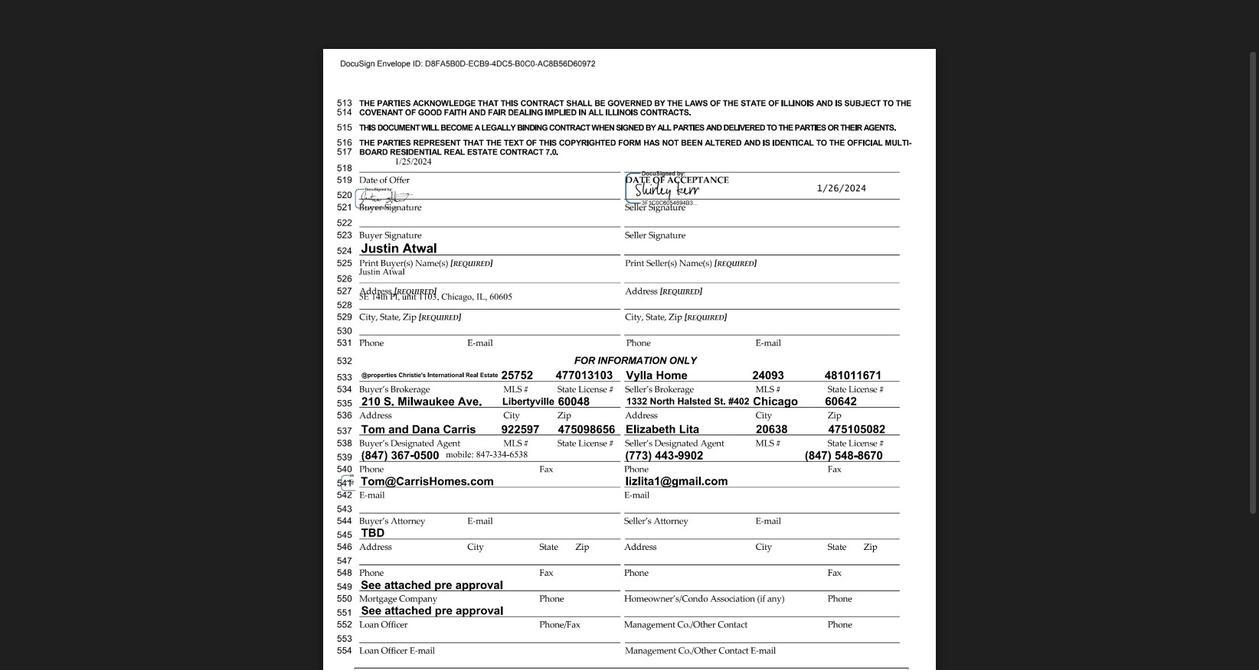 Task type: describe. For each thing, give the bounding box(es) containing it.
page 1 of 1 element
[[526, 629, 639, 662]]

document inside "showing viewer." element
[[323, 49, 936, 671]]

pdf icon image
[[18, 18, 31, 31]]

Page is 1 text field
[[567, 639, 594, 652]]

quick sharing actions image
[[1176, 24, 1182, 27]]

showing viewer. element
[[0, 0, 1259, 671]]

zoom out image
[[647, 636, 665, 655]]



Task type: vqa. For each thing, say whether or not it's contained in the screenshot.
200 Park_Merrill Lynch_51647.pdf Element
no



Task type: locate. For each thing, give the bounding box(es) containing it.
application
[[0, 0, 1259, 671]]

document
[[323, 49, 936, 671]]

zoom in image
[[708, 636, 726, 655]]

fit to width image
[[677, 636, 696, 655]]



